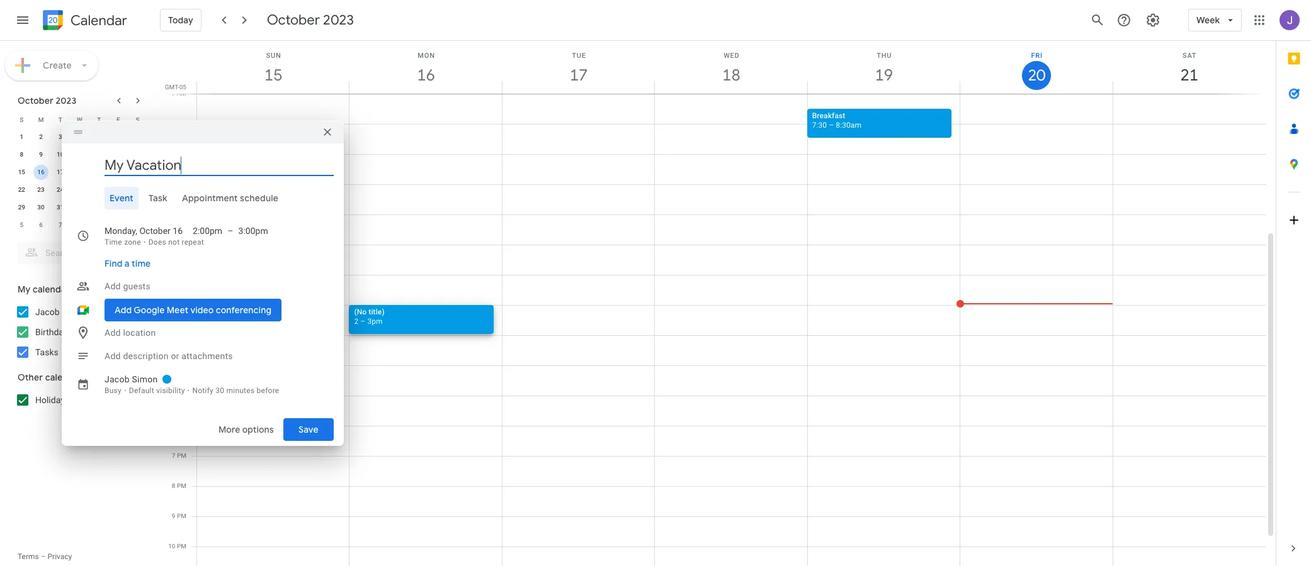 Task type: locate. For each thing, give the bounding box(es) containing it.
8 inside october 2023 grid
[[20, 151, 23, 158]]

10 down november 3 element
[[115, 222, 122, 229]]

am up "8 am"
[[177, 90, 186, 97]]

mon 16
[[416, 52, 435, 86]]

None search field
[[0, 237, 156, 265]]

0 horizontal spatial 21
[[134, 169, 141, 176]]

main drawer image
[[15, 13, 30, 28]]

17 down the tue
[[569, 65, 587, 86]]

1 vertical spatial add
[[105, 328, 121, 338]]

0 horizontal spatial 4
[[78, 134, 81, 140]]

19 inside column header
[[874, 65, 892, 86]]

16 link
[[412, 61, 441, 90]]

1 pm from the top
[[177, 241, 186, 248]]

add left location
[[105, 328, 121, 338]]

october up "does"
[[139, 226, 171, 236]]

jacob simon up birthdays
[[35, 307, 87, 317]]

2:00pm – 3:00pm
[[193, 226, 268, 236]]

23
[[37, 186, 45, 193]]

am for 9 am
[[177, 151, 186, 157]]

october 2023 up sun
[[267, 11, 354, 29]]

19 down thu
[[874, 65, 892, 86]]

pm right 12
[[177, 241, 186, 248]]

1 horizontal spatial jacob simon
[[105, 374, 158, 385]]

20 down 13 element
[[115, 169, 122, 176]]

16 inside mon 16
[[416, 65, 434, 86]]

november 4 element
[[130, 200, 145, 215]]

simon up default
[[132, 374, 158, 385]]

4 down or
[[172, 362, 175, 369]]

simon down my calendars dropdown button
[[62, 307, 87, 317]]

0 horizontal spatial 19
[[95, 169, 103, 176]]

1 horizontal spatial 15
[[264, 65, 282, 86]]

t up the 5 element
[[97, 116, 101, 123]]

–
[[829, 121, 834, 130], [227, 226, 233, 236], [360, 317, 365, 326], [41, 553, 46, 562]]

5 down 29 element
[[20, 222, 23, 229]]

7 inside november 7 element
[[59, 222, 62, 229]]

2023
[[323, 11, 354, 29], [56, 95, 76, 106]]

w
[[77, 116, 82, 123]]

thu
[[877, 52, 892, 60]]

s up 7 element
[[136, 116, 140, 123]]

10 element
[[53, 147, 68, 162]]

5 pm
[[172, 392, 186, 399]]

0 horizontal spatial 15
[[18, 169, 25, 176]]

pm for 4 pm
[[177, 362, 186, 369]]

pm down 9 pm on the bottom of page
[[177, 544, 186, 550]]

9 pm
[[172, 513, 186, 520]]

2 inside (no title) 2 – 3pm
[[354, 317, 359, 326]]

4 for 4 pm
[[172, 362, 175, 369]]

2 down 26 element
[[97, 204, 101, 211]]

tue 17
[[569, 52, 587, 86]]

add
[[105, 281, 121, 291], [105, 328, 121, 338], [105, 351, 121, 361]]

1 vertical spatial october
[[18, 95, 53, 106]]

Search for people text field
[[25, 242, 136, 265]]

5 pm from the top
[[177, 453, 186, 460]]

2 vertical spatial 8
[[172, 483, 175, 490]]

pm down 8 pm
[[177, 513, 186, 520]]

1 vertical spatial 21
[[134, 169, 141, 176]]

2 s from the left
[[136, 116, 140, 123]]

15 inside october 2023 grid
[[18, 169, 25, 176]]

0 vertical spatial 17
[[569, 65, 587, 86]]

3 pm from the top
[[177, 362, 186, 369]]

10
[[57, 151, 64, 158], [168, 181, 175, 188], [115, 222, 122, 229], [168, 544, 175, 550]]

2 vertical spatial october
[[139, 226, 171, 236]]

1 horizontal spatial jacob
[[105, 374, 130, 385]]

1 horizontal spatial 3
[[117, 204, 120, 211]]

0 vertical spatial simon
[[62, 307, 87, 317]]

1 horizontal spatial 30
[[216, 386, 224, 395]]

privacy
[[48, 553, 72, 562]]

1 vertical spatial 17
[[57, 169, 64, 176]]

0 vertical spatial 30
[[37, 204, 45, 211]]

1 vertical spatial 20
[[115, 169, 122, 176]]

15 column header
[[197, 41, 350, 94]]

1 am from the top
[[177, 90, 186, 97]]

30 inside october 2023 grid
[[37, 204, 45, 211]]

0 horizontal spatial 5
[[20, 222, 23, 229]]

2 down (no
[[354, 317, 359, 326]]

24 element
[[53, 183, 68, 198]]

grid
[[161, 41, 1276, 567]]

9 up 10 am at the top left
[[172, 151, 175, 157]]

am right task button
[[177, 181, 186, 188]]

1 vertical spatial 19
[[95, 169, 103, 176]]

1 horizontal spatial october
[[139, 226, 171, 236]]

birthdays
[[35, 328, 72, 338]]

10 inside 10 "element"
[[57, 151, 64, 158]]

7 up 8 pm
[[172, 453, 175, 460]]

row group
[[12, 128, 147, 234]]

4 inside "element"
[[136, 204, 139, 211]]

0 vertical spatial 8
[[172, 120, 175, 127]]

7 pm from the top
[[177, 513, 186, 520]]

0 vertical spatial 16
[[416, 65, 434, 86]]

1 vertical spatial calendars
[[45, 372, 86, 384]]

8 down "7 pm"
[[172, 483, 175, 490]]

0 vertical spatial 15
[[264, 65, 282, 86]]

0 horizontal spatial 17
[[57, 169, 64, 176]]

states
[[108, 396, 133, 406]]

t
[[58, 116, 62, 123], [97, 116, 101, 123]]

3 row from the top
[[12, 146, 147, 164]]

2 row from the top
[[12, 128, 147, 146]]

am up 9 am
[[177, 120, 186, 127]]

wed
[[724, 52, 740, 60]]

20 down fri
[[1027, 66, 1045, 86]]

tab list
[[1277, 41, 1311, 532], [72, 187, 334, 209]]

0 horizontal spatial t
[[58, 116, 62, 123]]

9
[[172, 151, 175, 157], [39, 151, 43, 158], [172, 513, 175, 520]]

3 am from the top
[[177, 151, 186, 157]]

8 up 9 am
[[172, 120, 175, 127]]

1 vertical spatial 16
[[37, 169, 45, 176]]

pm down "7 pm"
[[177, 483, 186, 490]]

row
[[12, 111, 147, 128], [12, 128, 147, 146], [12, 146, 147, 164], [12, 164, 147, 181], [12, 181, 147, 199], [12, 199, 147, 217], [12, 217, 147, 234]]

4 down 28 element
[[136, 204, 139, 211]]

20 inside column header
[[1027, 66, 1045, 86]]

9 for 9 am
[[172, 151, 175, 157]]

notify
[[192, 386, 214, 395]]

0 vertical spatial 5
[[20, 222, 23, 229]]

october 2023 grid
[[12, 111, 147, 234]]

jacob up busy
[[105, 374, 130, 385]]

4
[[78, 134, 81, 140], [136, 204, 139, 211], [172, 362, 175, 369]]

5 element
[[91, 130, 107, 145]]

8
[[172, 120, 175, 127], [20, 151, 23, 158], [172, 483, 175, 490]]

appointment schedule button
[[177, 187, 284, 209]]

7 for 7 pm
[[172, 453, 175, 460]]

find a time
[[105, 258, 151, 269]]

16 inside 16 element
[[37, 169, 45, 176]]

1 vertical spatial october 2023
[[18, 95, 76, 106]]

1 vertical spatial jacob simon
[[105, 374, 158, 385]]

0 horizontal spatial october
[[18, 95, 53, 106]]

9 inside october 2023 grid
[[39, 151, 43, 158]]

4 pm
[[172, 362, 186, 369]]

jacob up birthdays
[[35, 307, 60, 317]]

calendar element
[[40, 8, 127, 35]]

26 element
[[91, 183, 107, 198]]

20 column header
[[960, 41, 1113, 94]]

24
[[57, 186, 64, 193]]

0 horizontal spatial simon
[[62, 307, 87, 317]]

add down "find"
[[105, 281, 121, 291]]

1 vertical spatial 2023
[[56, 95, 76, 106]]

calendar
[[71, 12, 127, 29]]

row containing 15
[[12, 164, 147, 181]]

time
[[105, 238, 122, 247]]

1 horizontal spatial 17
[[569, 65, 587, 86]]

0 vertical spatial 21
[[1180, 65, 1198, 86]]

8 for 8
[[20, 151, 23, 158]]

jacob simon up default
[[105, 374, 158, 385]]

1 horizontal spatial 21
[[1180, 65, 1198, 86]]

october up sun
[[267, 11, 320, 29]]

add down add location
[[105, 351, 121, 361]]

0 vertical spatial 7
[[172, 90, 175, 97]]

0 horizontal spatial 3
[[59, 134, 62, 140]]

15 element
[[14, 165, 29, 180]]

row containing s
[[12, 111, 147, 128]]

20
[[1027, 66, 1045, 86], [115, 169, 122, 176]]

2 horizontal spatial 16
[[416, 65, 434, 86]]

7 down 31 "element"
[[59, 222, 62, 229]]

1 vertical spatial 5
[[172, 392, 175, 399]]

1 vertical spatial 30
[[216, 386, 224, 395]]

1 horizontal spatial 5
[[172, 392, 175, 399]]

visibility
[[156, 386, 185, 395]]

8 pm from the top
[[177, 544, 186, 550]]

pm down or
[[177, 362, 186, 369]]

0 horizontal spatial 30
[[37, 204, 45, 211]]

16 cell
[[31, 164, 51, 181]]

row containing 22
[[12, 181, 147, 199]]

1 horizontal spatial 2023
[[323, 11, 354, 29]]

15 up 22
[[18, 169, 25, 176]]

pm down add guests dropdown button
[[177, 302, 186, 309]]

a
[[125, 258, 130, 269]]

breakfast 7:30 – 8:30am
[[812, 111, 862, 130]]

calendars
[[33, 284, 74, 295], [45, 372, 86, 384]]

10 up 17 element
[[57, 151, 64, 158]]

21
[[1180, 65, 1198, 86], [134, 169, 141, 176]]

to element
[[227, 225, 233, 237]]

5 for 5
[[20, 222, 23, 229]]

holidays in united states
[[35, 396, 133, 406]]

add location
[[105, 328, 156, 338]]

1 horizontal spatial t
[[97, 116, 101, 123]]

2 t from the left
[[97, 116, 101, 123]]

17 down 10 "element"
[[57, 169, 64, 176]]

other calendars button
[[3, 368, 156, 388]]

10 am
[[168, 181, 186, 188]]

1 horizontal spatial s
[[136, 116, 140, 123]]

6 pm from the top
[[177, 483, 186, 490]]

10 for 10 am
[[168, 181, 175, 188]]

pm for 9 pm
[[177, 513, 186, 520]]

4 pm from the top
[[177, 392, 186, 399]]

1 horizontal spatial 19
[[874, 65, 892, 86]]

add inside dropdown button
[[105, 281, 121, 291]]

10 down 9 am
[[168, 181, 175, 188]]

2 pm from the top
[[177, 302, 186, 309]]

0 horizontal spatial jacob simon
[[35, 307, 87, 317]]

2 down add guests dropdown button
[[172, 302, 175, 309]]

location
[[123, 328, 156, 338]]

22 element
[[14, 183, 29, 198]]

2 vertical spatial 4
[[172, 362, 175, 369]]

19 element
[[91, 165, 107, 180]]

1 vertical spatial 3
[[117, 204, 120, 211]]

0 vertical spatial jacob simon
[[35, 307, 87, 317]]

– inside (no title) 2 – 3pm
[[360, 317, 365, 326]]

add for add guests
[[105, 281, 121, 291]]

s up 1
[[20, 116, 24, 123]]

pm left notify
[[177, 392, 186, 399]]

calendars right my
[[33, 284, 74, 295]]

settings menu image
[[1146, 13, 1161, 28]]

calendars up the in
[[45, 372, 86, 384]]

10 for november 10 "element" on the left top of page
[[115, 222, 122, 229]]

november 8 element
[[72, 218, 87, 233]]

10 down 9 pm on the bottom of page
[[168, 544, 175, 550]]

17 inside column header
[[569, 65, 587, 86]]

0 horizontal spatial october 2023
[[18, 95, 76, 106]]

9 for 9 pm
[[172, 513, 175, 520]]

guests
[[123, 281, 150, 291]]

repeat
[[182, 238, 204, 247]]

0 vertical spatial october
[[267, 11, 320, 29]]

0 horizontal spatial 20
[[115, 169, 122, 176]]

create
[[43, 60, 72, 71]]

5 inside october 2023 grid
[[20, 222, 23, 229]]

15 down sun
[[264, 65, 282, 86]]

0 horizontal spatial s
[[20, 116, 24, 123]]

21 down 14 element
[[134, 169, 141, 176]]

3 up 10 "element"
[[59, 134, 62, 140]]

5
[[20, 222, 23, 229], [172, 392, 175, 399]]

30 right notify
[[216, 386, 224, 395]]

6 element
[[111, 130, 126, 145]]

31
[[57, 204, 64, 211]]

21 inside column header
[[1180, 65, 1198, 86]]

16 up does not repeat
[[173, 226, 183, 236]]

october
[[267, 11, 320, 29], [18, 95, 53, 106], [139, 226, 171, 236]]

t left w
[[58, 116, 62, 123]]

4 inside grid
[[172, 362, 175, 369]]

7 row from the top
[[12, 217, 147, 234]]

21 link
[[1175, 61, 1204, 90]]

1 horizontal spatial october 2023
[[267, 11, 354, 29]]

0 vertical spatial 20
[[1027, 66, 1045, 86]]

2 vertical spatial 7
[[172, 453, 175, 460]]

– down (no
[[360, 317, 365, 326]]

8 down 1
[[20, 151, 23, 158]]

2 add from the top
[[105, 328, 121, 338]]

– down the breakfast
[[829, 121, 834, 130]]

1 vertical spatial 8
[[20, 151, 23, 158]]

3pm
[[367, 317, 383, 326]]

0 vertical spatial jacob
[[35, 307, 60, 317]]

row containing 1
[[12, 128, 147, 146]]

10 for 10 "element"
[[57, 151, 64, 158]]

4 row from the top
[[12, 164, 147, 181]]

7 left 05
[[172, 90, 175, 97]]

pm
[[177, 241, 186, 248], [177, 302, 186, 309], [177, 362, 186, 369], [177, 392, 186, 399], [177, 453, 186, 460], [177, 483, 186, 490], [177, 513, 186, 520], [177, 544, 186, 550]]

28 element
[[130, 183, 145, 198]]

am for 10 am
[[177, 181, 186, 188]]

0 horizontal spatial 16
[[37, 169, 45, 176]]

default visibility
[[129, 386, 185, 395]]

2 vertical spatial add
[[105, 351, 121, 361]]

12 pm
[[168, 241, 186, 248]]

schedule
[[240, 192, 279, 204]]

am
[[177, 90, 186, 97], [177, 120, 186, 127], [177, 151, 186, 157], [177, 181, 186, 188]]

other calendars
[[18, 372, 86, 384]]

my
[[18, 284, 30, 295]]

0 vertical spatial 19
[[874, 65, 892, 86]]

16
[[416, 65, 434, 86], [37, 169, 45, 176], [173, 226, 183, 236]]

2
[[39, 134, 43, 140], [97, 204, 101, 211], [172, 302, 175, 309], [354, 317, 359, 326]]

1 t from the left
[[58, 116, 62, 123]]

10 inside november 10 "element"
[[115, 222, 122, 229]]

1 vertical spatial 4
[[136, 204, 139, 211]]

19 down '12' 'element'
[[95, 169, 103, 176]]

jacob
[[35, 307, 60, 317], [105, 374, 130, 385]]

20 inside cell
[[115, 169, 122, 176]]

october 2023 up m
[[18, 95, 76, 106]]

30 down 23 element
[[37, 204, 45, 211]]

wed 18
[[722, 52, 740, 86]]

0 vertical spatial calendars
[[33, 284, 74, 295]]

november 6 element
[[33, 218, 49, 233]]

1 vertical spatial 7
[[59, 222, 62, 229]]

0 horizontal spatial tab list
[[72, 187, 334, 209]]

9 up 16 element
[[39, 151, 43, 158]]

am for 8 am
[[177, 120, 186, 127]]

privacy link
[[48, 553, 72, 562]]

3 down event
[[117, 204, 120, 211]]

am down "8 am"
[[177, 151, 186, 157]]

2 am from the top
[[177, 120, 186, 127]]

other
[[18, 372, 43, 384]]

– right 2:00pm
[[227, 226, 233, 236]]

0 vertical spatial add
[[105, 281, 121, 291]]

2 vertical spatial 16
[[173, 226, 183, 236]]

2 down m
[[39, 134, 43, 140]]

1 horizontal spatial 20
[[1027, 66, 1045, 86]]

31 element
[[53, 200, 68, 215]]

1 horizontal spatial 16
[[173, 226, 183, 236]]

1 row from the top
[[12, 111, 147, 128]]

16 down mon
[[416, 65, 434, 86]]

pm up 8 pm
[[177, 453, 186, 460]]

terms link
[[18, 553, 39, 562]]

8 for 8 am
[[172, 120, 175, 127]]

1 vertical spatial 15
[[18, 169, 25, 176]]

16 up "23"
[[37, 169, 45, 176]]

4 am from the top
[[177, 181, 186, 188]]

7 pm
[[172, 453, 186, 460]]

1 horizontal spatial 4
[[136, 204, 139, 211]]

15
[[264, 65, 282, 86], [18, 169, 25, 176]]

21 column header
[[1113, 41, 1266, 94]]

21 down sat
[[1180, 65, 1198, 86]]

1 vertical spatial simon
[[132, 374, 158, 385]]

simon
[[62, 307, 87, 317], [132, 374, 158, 385]]

2 horizontal spatial 4
[[172, 362, 175, 369]]

0 vertical spatial 3
[[59, 134, 62, 140]]

27 element
[[111, 183, 126, 198]]

29
[[18, 204, 25, 211]]

november 3 element
[[111, 200, 126, 215]]

5 left notify
[[172, 392, 175, 399]]

october up m
[[18, 95, 53, 106]]

9 up '10 pm'
[[172, 513, 175, 520]]

3 add from the top
[[105, 351, 121, 361]]

7 for 7 am
[[172, 90, 175, 97]]

4 down w
[[78, 134, 81, 140]]

5 row from the top
[[12, 181, 147, 199]]

tasks
[[35, 348, 58, 358]]

1 add from the top
[[105, 281, 121, 291]]

f
[[117, 116, 120, 123]]

6 row from the top
[[12, 199, 147, 217]]

find
[[105, 258, 122, 269]]

10 for 10 pm
[[168, 544, 175, 550]]

0 vertical spatial 2023
[[323, 11, 354, 29]]

today button
[[160, 5, 201, 35]]

0 horizontal spatial jacob
[[35, 307, 60, 317]]

calendars for my calendars
[[33, 284, 74, 295]]



Task type: vqa. For each thing, say whether or not it's contained in the screenshot.
jacob
yes



Task type: describe. For each thing, give the bounding box(es) containing it.
time zone
[[105, 238, 141, 247]]

7 am
[[172, 90, 186, 97]]

monday,
[[105, 226, 137, 236]]

20 cell
[[109, 164, 128, 181]]

21 inside october 2023 grid
[[134, 169, 141, 176]]

sun
[[266, 52, 281, 60]]

8:30am
[[836, 121, 862, 130]]

pm for 8 pm
[[177, 483, 186, 490]]

monday, october 16
[[105, 226, 183, 236]]

terms – privacy
[[18, 553, 72, 562]]

4 for november 4 "element"
[[136, 204, 139, 211]]

1 horizontal spatial simon
[[132, 374, 158, 385]]

in
[[71, 396, 78, 406]]

zone
[[124, 238, 141, 247]]

27
[[115, 186, 122, 193]]

6
[[39, 222, 43, 229]]

9 am
[[172, 151, 186, 157]]

sun 15
[[264, 52, 282, 86]]

task
[[148, 192, 167, 204]]

jacob inside my calendars list
[[35, 307, 60, 317]]

event button
[[105, 187, 138, 209]]

5 for 5 pm
[[172, 392, 175, 399]]

17 inside october 2023 grid
[[57, 169, 64, 176]]

19 link
[[870, 61, 899, 90]]

tab list containing event
[[72, 187, 334, 209]]

19 inside october 2023 grid
[[95, 169, 103, 176]]

30 element
[[33, 200, 49, 215]]

9 for 9
[[39, 151, 43, 158]]

22
[[18, 186, 25, 193]]

pm for 7 pm
[[177, 453, 186, 460]]

fri 20
[[1027, 52, 1045, 86]]

united
[[81, 396, 106, 406]]

20, today element
[[111, 165, 126, 180]]

row containing 29
[[12, 199, 147, 217]]

13 element
[[111, 147, 126, 162]]

– right terms
[[41, 553, 46, 562]]

jacob simon inside my calendars list
[[35, 307, 87, 317]]

november 7 element
[[53, 218, 68, 233]]

(no title) 2 – 3pm
[[354, 308, 385, 326]]

november 9 element
[[91, 218, 107, 233]]

before
[[257, 386, 279, 395]]

appointment schedule
[[182, 192, 279, 204]]

description
[[123, 351, 169, 361]]

11
[[134, 222, 141, 229]]

my calendars button
[[3, 280, 156, 300]]

3:00pm
[[238, 226, 268, 236]]

12 element
[[91, 147, 107, 162]]

fri
[[1031, 52, 1043, 60]]

15 inside column header
[[264, 65, 282, 86]]

row containing 5
[[12, 217, 147, 234]]

1 horizontal spatial tab list
[[1277, 41, 1311, 532]]

16 column header
[[349, 41, 502, 94]]

1 vertical spatial jacob
[[105, 374, 130, 385]]

add for add location
[[105, 328, 121, 338]]

task button
[[143, 187, 172, 209]]

add description or attachments
[[105, 351, 233, 361]]

does
[[148, 238, 166, 247]]

november 11 element
[[130, 218, 145, 233]]

week button
[[1189, 5, 1242, 35]]

28
[[134, 186, 141, 193]]

0 horizontal spatial 2023
[[56, 95, 76, 106]]

calendars for other calendars
[[45, 372, 86, 384]]

21 element
[[130, 165, 145, 180]]

23 element
[[33, 183, 49, 198]]

pm for 2 pm
[[177, 302, 186, 309]]

m
[[38, 116, 44, 123]]

attachments
[[182, 351, 233, 361]]

tue
[[572, 52, 586, 60]]

1 s from the left
[[20, 116, 24, 123]]

title)
[[369, 308, 385, 317]]

2 horizontal spatial october
[[267, 11, 320, 29]]

2 pm
[[172, 302, 186, 309]]

19 column header
[[807, 41, 961, 94]]

16 element
[[33, 165, 49, 180]]

18
[[722, 65, 740, 86]]

event
[[110, 192, 133, 204]]

not
[[168, 238, 180, 247]]

gmt-05
[[165, 84, 186, 91]]

– inside breakfast 7:30 – 8:30am
[[829, 121, 834, 130]]

8 for 8 pm
[[172, 483, 175, 490]]

pm for 10 pm
[[177, 544, 186, 550]]

14 element
[[130, 147, 145, 162]]

15 link
[[259, 61, 288, 90]]

november 10 element
[[111, 218, 126, 233]]

week
[[1197, 14, 1220, 26]]

my calendars
[[18, 284, 74, 295]]

grid containing 15
[[161, 41, 1276, 567]]

appointment
[[182, 192, 238, 204]]

thu 19
[[874, 52, 892, 86]]

today
[[168, 14, 193, 26]]

mon
[[418, 52, 435, 60]]

row group containing 1
[[12, 128, 147, 234]]

2 inside november 2 element
[[97, 204, 101, 211]]

20 link
[[1022, 61, 1051, 90]]

8 am
[[172, 120, 186, 127]]

pm for 12 pm
[[177, 241, 186, 248]]

add guests
[[105, 281, 150, 291]]

18 column header
[[655, 41, 808, 94]]

7:30
[[812, 121, 827, 130]]

default
[[129, 386, 154, 395]]

0 vertical spatial 4
[[78, 134, 81, 140]]

simon inside my calendars list
[[62, 307, 87, 317]]

create button
[[5, 50, 98, 81]]

terms
[[18, 553, 39, 562]]

time
[[132, 258, 151, 269]]

row containing 8
[[12, 146, 147, 164]]

0 vertical spatial october 2023
[[267, 11, 354, 29]]

7 element
[[130, 130, 145, 145]]

add for add description or attachments
[[105, 351, 121, 361]]

november 5 element
[[14, 218, 29, 233]]

sat
[[1183, 52, 1197, 60]]

17 element
[[53, 165, 68, 180]]

Add title text field
[[105, 156, 334, 175]]

pm for 5 pm
[[177, 392, 186, 399]]

29 element
[[14, 200, 29, 215]]

holidays
[[35, 396, 69, 406]]

my calendars list
[[3, 302, 156, 363]]

calendar heading
[[68, 12, 127, 29]]

november 2 element
[[91, 200, 107, 215]]

18 link
[[717, 61, 746, 90]]

10 pm
[[168, 544, 186, 550]]

or
[[171, 351, 179, 361]]

17 column header
[[502, 41, 655, 94]]

add guests button
[[100, 275, 334, 298]]

2:00pm
[[193, 226, 222, 236]]

26
[[95, 186, 103, 193]]

does not repeat
[[148, 238, 204, 247]]

gmt-
[[165, 84, 179, 91]]

minutes
[[226, 386, 255, 395]]

am for 7 am
[[177, 90, 186, 97]]

breakfast
[[812, 111, 845, 120]]

7 for 7
[[59, 222, 62, 229]]

1
[[20, 134, 23, 140]]



